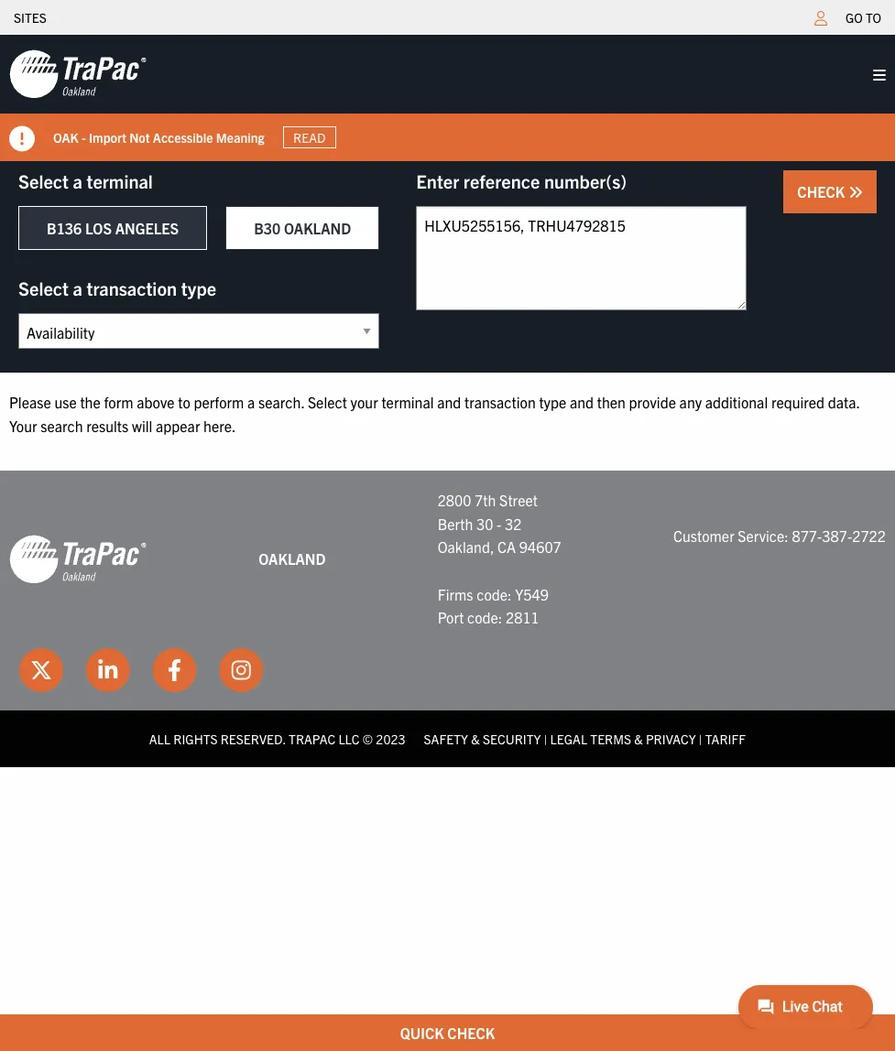 Task type: describe. For each thing, give the bounding box(es) containing it.
reference
[[464, 170, 540, 192]]

any
[[680, 393, 702, 411]]

form
[[104, 393, 133, 411]]

a inside please use the form above to perform a search. select your terminal and transaction type and then provide any additional required data. your search results will appear here.
[[247, 393, 255, 411]]

1 | from the left
[[544, 731, 547, 747]]

2800
[[438, 491, 471, 510]]

terms
[[590, 731, 631, 747]]

please
[[9, 393, 51, 411]]

import
[[89, 129, 126, 145]]

additional
[[705, 393, 768, 411]]

quick
[[400, 1024, 444, 1043]]

387-
[[822, 526, 852, 545]]

to
[[178, 393, 190, 411]]

check button
[[784, 170, 877, 213]]

2 oakland image from the top
[[9, 534, 147, 585]]

oak
[[53, 129, 79, 145]]

2023
[[376, 731, 405, 747]]

check inside button
[[798, 182, 848, 201]]

service:
[[738, 526, 789, 545]]

terminal inside please use the form above to perform a search. select your terminal and transaction type and then provide any additional required data. your search results will appear here.
[[382, 393, 434, 411]]

required
[[771, 393, 825, 411]]

877-
[[792, 526, 822, 545]]

los
[[85, 219, 112, 237]]

ca
[[498, 538, 516, 557]]

berth
[[438, 515, 473, 533]]

all
[[149, 731, 171, 747]]

0 vertical spatial -
[[82, 129, 86, 145]]

street
[[499, 491, 538, 510]]

transaction inside please use the form above to perform a search. select your terminal and transaction type and then provide any additional required data. your search results will appear here.
[[465, 393, 536, 411]]

30
[[477, 515, 493, 533]]

select a terminal
[[18, 170, 153, 192]]

- inside 2800 7th street berth 30 - 32 oakland, ca 94607
[[497, 515, 502, 533]]

read
[[293, 129, 326, 146]]

select inside please use the form above to perform a search. select your terminal and transaction type and then provide any additional required data. your search results will appear here.
[[308, 393, 347, 411]]

use
[[54, 393, 77, 411]]

port
[[438, 609, 464, 627]]

tariff
[[705, 731, 746, 747]]

Enter reference number(s) text field
[[416, 206, 747, 311]]

customer
[[673, 526, 735, 545]]

1 vertical spatial code:
[[467, 609, 502, 627]]

b30
[[254, 219, 281, 237]]

0 horizontal spatial transaction
[[87, 277, 177, 300]]

select for select a terminal
[[18, 170, 69, 192]]

a for terminal
[[73, 170, 82, 192]]

94607
[[519, 538, 561, 557]]

provide
[[629, 393, 676, 411]]

firms code:  y549 port code:  2811
[[438, 585, 549, 627]]

1 & from the left
[[471, 731, 480, 747]]

2811
[[506, 609, 539, 627]]

b136
[[47, 219, 82, 237]]

1 horizontal spatial solid image
[[873, 68, 886, 82]]

will
[[132, 417, 152, 435]]

0 vertical spatial oakland
[[284, 219, 351, 237]]

©
[[363, 731, 373, 747]]



Task type: locate. For each thing, give the bounding box(es) containing it.
rights
[[173, 731, 218, 747]]

| left "tariff"
[[699, 731, 702, 747]]

solid image inside "check" button
[[848, 185, 863, 200]]

7th
[[475, 491, 496, 510]]

and
[[437, 393, 461, 411], [570, 393, 594, 411]]

0 vertical spatial transaction
[[87, 277, 177, 300]]

1 vertical spatial terminal
[[382, 393, 434, 411]]

select left your
[[308, 393, 347, 411]]

transaction
[[87, 277, 177, 300], [465, 393, 536, 411]]

1 vertical spatial a
[[73, 277, 82, 300]]

1 horizontal spatial terminal
[[382, 393, 434, 411]]

2800 7th street berth 30 - 32 oakland, ca 94607
[[438, 491, 561, 557]]

0 vertical spatial a
[[73, 170, 82, 192]]

meaning
[[216, 129, 264, 145]]

data.
[[828, 393, 860, 411]]

firms
[[438, 585, 473, 603]]

0 vertical spatial code:
[[477, 585, 512, 603]]

0 horizontal spatial check
[[447, 1024, 495, 1043]]

then
[[597, 393, 626, 411]]

& right terms
[[634, 731, 643, 747]]

and left then
[[570, 393, 594, 411]]

trapac
[[289, 731, 336, 747]]

select down solid icon
[[18, 170, 69, 192]]

1 vertical spatial oakland image
[[9, 534, 147, 585]]

terminal down import
[[87, 170, 153, 192]]

customer service: 877-387-2722
[[673, 526, 886, 545]]

0 vertical spatial type
[[181, 277, 216, 300]]

your
[[351, 393, 378, 411]]

1 horizontal spatial |
[[699, 731, 702, 747]]

0 horizontal spatial and
[[437, 393, 461, 411]]

1 horizontal spatial &
[[634, 731, 643, 747]]

go
[[846, 9, 863, 26]]

1 vertical spatial check
[[447, 1024, 495, 1043]]

appear
[[156, 417, 200, 435]]

a left search.
[[247, 393, 255, 411]]

here.
[[204, 417, 236, 435]]

above
[[137, 393, 175, 411]]

footer
[[0, 471, 895, 768]]

legal
[[550, 731, 587, 747]]

- right 30
[[497, 515, 502, 533]]

type
[[181, 277, 216, 300], [539, 393, 567, 411]]

oakland
[[284, 219, 351, 237], [259, 550, 326, 568]]

select down b136
[[18, 277, 69, 300]]

2 vertical spatial a
[[247, 393, 255, 411]]

1 vertical spatial type
[[539, 393, 567, 411]]

2 & from the left
[[634, 731, 643, 747]]

to
[[866, 9, 881, 26]]

security
[[483, 731, 541, 747]]

quick check
[[400, 1024, 495, 1043]]

0 horizontal spatial terminal
[[87, 170, 153, 192]]

oakland image
[[9, 49, 147, 100], [9, 534, 147, 585]]

terminal right your
[[382, 393, 434, 411]]

y549
[[515, 585, 549, 603]]

|
[[544, 731, 547, 747], [699, 731, 702, 747]]

search.
[[258, 393, 304, 411]]

| left legal
[[544, 731, 547, 747]]

0 vertical spatial terminal
[[87, 170, 153, 192]]

b136 los angeles
[[47, 219, 179, 237]]

- right oak
[[82, 129, 86, 145]]

32
[[505, 515, 522, 533]]

1 vertical spatial -
[[497, 515, 502, 533]]

b30 oakland
[[254, 219, 351, 237]]

banner containing oak - import not accessible meaning
[[0, 35, 895, 161]]

number(s)
[[544, 170, 627, 192]]

light image
[[815, 11, 827, 26]]

1 horizontal spatial -
[[497, 515, 502, 533]]

your
[[9, 417, 37, 435]]

select a transaction type
[[18, 277, 216, 300]]

code: up 2811
[[477, 585, 512, 603]]

0 vertical spatial select
[[18, 170, 69, 192]]

2 vertical spatial select
[[308, 393, 347, 411]]

solid image
[[873, 68, 886, 82], [848, 185, 863, 200]]

legal terms & privacy link
[[550, 731, 696, 747]]

1 vertical spatial select
[[18, 277, 69, 300]]

angeles
[[115, 219, 179, 237]]

& right safety
[[471, 731, 480, 747]]

1 horizontal spatial and
[[570, 393, 594, 411]]

&
[[471, 731, 480, 747], [634, 731, 643, 747]]

0 vertical spatial oakland image
[[9, 49, 147, 100]]

2 and from the left
[[570, 393, 594, 411]]

code: right port
[[467, 609, 502, 627]]

0 horizontal spatial type
[[181, 277, 216, 300]]

enter
[[416, 170, 459, 192]]

the
[[80, 393, 101, 411]]

llc
[[338, 731, 360, 747]]

a
[[73, 170, 82, 192], [73, 277, 82, 300], [247, 393, 255, 411]]

check
[[798, 182, 848, 201], [447, 1024, 495, 1043]]

a down oak
[[73, 170, 82, 192]]

safety & security | legal terms & privacy | tariff
[[424, 731, 746, 747]]

enter reference number(s)
[[416, 170, 627, 192]]

go to
[[846, 9, 881, 26]]

-
[[82, 129, 86, 145], [497, 515, 502, 533]]

privacy
[[646, 731, 696, 747]]

1 horizontal spatial type
[[539, 393, 567, 411]]

accessible
[[153, 129, 213, 145]]

please use the form above to perform a search. select your terminal and transaction type and then provide any additional required data. your search results will appear here.
[[9, 393, 860, 435]]

a down b136
[[73, 277, 82, 300]]

results
[[86, 417, 129, 435]]

type inside please use the form above to perform a search. select your terminal and transaction type and then provide any additional required data. your search results will appear here.
[[539, 393, 567, 411]]

and right your
[[437, 393, 461, 411]]

safety
[[424, 731, 468, 747]]

2 | from the left
[[699, 731, 702, 747]]

0 horizontal spatial &
[[471, 731, 480, 747]]

1 oakland image from the top
[[9, 49, 147, 100]]

1 and from the left
[[437, 393, 461, 411]]

quick check link
[[0, 1015, 895, 1052]]

safety & security link
[[424, 731, 541, 747]]

tariff link
[[705, 731, 746, 747]]

0 horizontal spatial solid image
[[848, 185, 863, 200]]

select for select a transaction type
[[18, 277, 69, 300]]

0 horizontal spatial |
[[544, 731, 547, 747]]

select
[[18, 170, 69, 192], [18, 277, 69, 300], [308, 393, 347, 411]]

all rights reserved. trapac llc © 2023
[[149, 731, 405, 747]]

2722
[[852, 526, 886, 545]]

read link
[[283, 126, 336, 149]]

code:
[[477, 585, 512, 603], [467, 609, 502, 627]]

oakland,
[[438, 538, 494, 557]]

0 horizontal spatial -
[[82, 129, 86, 145]]

1 horizontal spatial transaction
[[465, 393, 536, 411]]

1 vertical spatial transaction
[[465, 393, 536, 411]]

solid image
[[9, 126, 35, 152]]

1 horizontal spatial check
[[798, 182, 848, 201]]

reserved.
[[221, 731, 286, 747]]

oak - import not accessible meaning
[[53, 129, 264, 145]]

not
[[129, 129, 150, 145]]

a for transaction
[[73, 277, 82, 300]]

1 vertical spatial oakland
[[259, 550, 326, 568]]

0 vertical spatial check
[[798, 182, 848, 201]]

perform
[[194, 393, 244, 411]]

1 vertical spatial solid image
[[848, 185, 863, 200]]

search
[[40, 417, 83, 435]]

sites
[[14, 9, 47, 26]]

banner
[[0, 35, 895, 161]]

terminal
[[87, 170, 153, 192], [382, 393, 434, 411]]

0 vertical spatial solid image
[[873, 68, 886, 82]]

footer containing 2800 7th street
[[0, 471, 895, 768]]



Task type: vqa. For each thing, say whether or not it's contained in the screenshot.
second the PAROD from right
no



